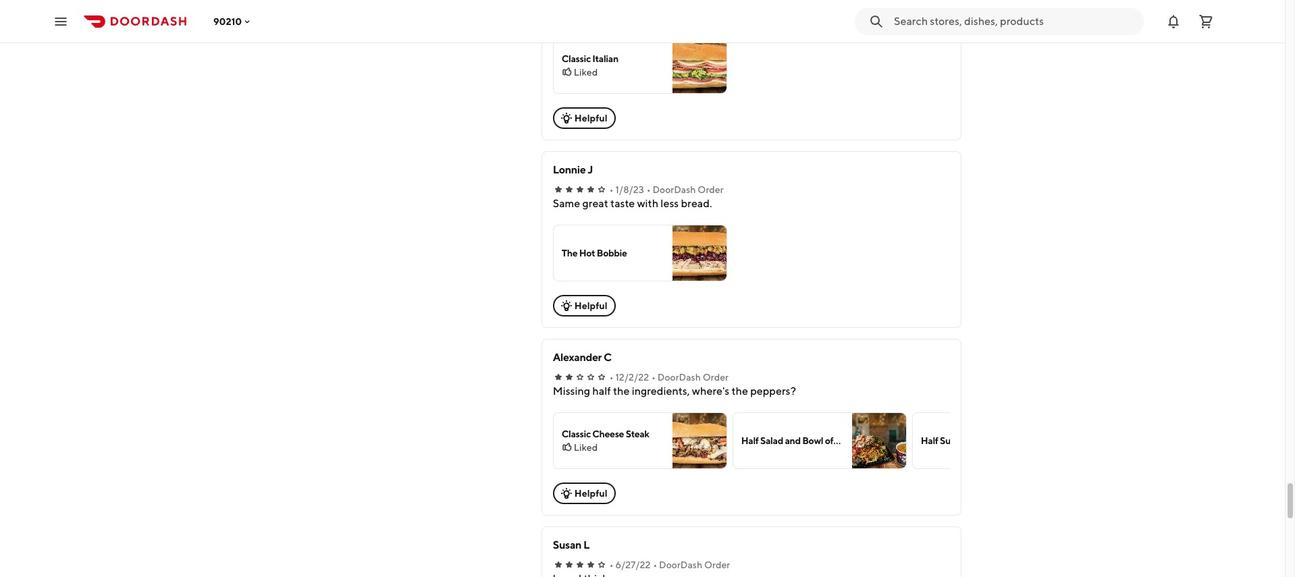 Task type: vqa. For each thing, say whether or not it's contained in the screenshot.
4.6
no



Task type: describe. For each thing, give the bounding box(es) containing it.
bowl for sub
[[976, 436, 997, 446]]

steak
[[626, 429, 649, 440]]

soup for half salad and bowl of soup
[[835, 436, 857, 446]]

• left 6/27/22
[[610, 560, 614, 571]]

open menu image
[[53, 13, 69, 29]]

the hot bobbie
[[562, 248, 627, 259]]

and for salad
[[785, 436, 801, 446]]

helpful for lonnie
[[575, 301, 608, 311]]

half for half salad and bowl of soup
[[741, 436, 759, 446]]

order for j
[[698, 184, 724, 195]]

half for half sub and bowl of soup
[[921, 436, 938, 446]]

cheese
[[593, 429, 624, 440]]

liked for cheese
[[574, 442, 598, 453]]

lonnie j
[[553, 163, 593, 176]]

• down c
[[610, 372, 614, 383]]

0 items, open order cart image
[[1198, 13, 1214, 29]]

hot
[[579, 248, 595, 259]]

bobbie
[[597, 248, 627, 259]]

sub
[[940, 436, 957, 446]]

• 1/8/23 • doordash order
[[610, 184, 724, 195]]

salad
[[760, 436, 783, 446]]

half sub and bowl of soup button
[[912, 413, 1087, 469]]

half sub and bowl of soup
[[921, 436, 1030, 446]]

classic for classic cheese steak
[[562, 429, 591, 440]]

• 12/2/22 • doordash order
[[610, 372, 729, 383]]

classic cheese steak
[[562, 429, 649, 440]]

j
[[588, 163, 593, 176]]

susan l
[[553, 539, 590, 552]]

• left 1/8/23
[[610, 184, 614, 195]]

helpful button for alexander
[[553, 483, 616, 505]]

order for c
[[703, 372, 729, 383]]

c
[[604, 351, 612, 364]]

bowl for salad
[[802, 436, 823, 446]]

classic cheese steak image
[[673, 413, 727, 469]]

alexander c
[[553, 351, 612, 364]]

classic for classic italian
[[562, 53, 591, 64]]

Store search: begin typing to search for stores available on DoorDash text field
[[894, 14, 1136, 29]]

helpful button for lonnie
[[553, 295, 616, 317]]

classic italian image
[[673, 38, 727, 93]]

6/27/22
[[616, 560, 651, 571]]

doordash for susan l
[[659, 560, 703, 571]]



Task type: locate. For each thing, give the bounding box(es) containing it.
1 helpful button from the top
[[553, 107, 616, 129]]

doordash right 1/8/23
[[653, 184, 696, 195]]

0 horizontal spatial soup
[[835, 436, 857, 446]]

1 vertical spatial doordash
[[658, 372, 701, 383]]

of inside "half salad and bowl of soup" button
[[825, 436, 834, 446]]

order for l
[[704, 560, 730, 571]]

order
[[698, 184, 724, 195], [703, 372, 729, 383], [704, 560, 730, 571]]

1 horizontal spatial of
[[998, 436, 1007, 446]]

3 helpful from the top
[[575, 488, 608, 499]]

soup
[[835, 436, 857, 446], [1008, 436, 1030, 446]]

half salad and bowl of soup button
[[733, 413, 907, 469]]

1 helpful from the top
[[575, 113, 608, 124]]

of
[[825, 436, 834, 446], [998, 436, 1007, 446]]

0 vertical spatial helpful
[[575, 113, 608, 124]]

classic left cheese
[[562, 429, 591, 440]]

2 half from the left
[[921, 436, 938, 446]]

1 soup from the left
[[835, 436, 857, 446]]

1 vertical spatial liked
[[574, 442, 598, 453]]

notification bell image
[[1166, 13, 1182, 29]]

0 horizontal spatial and
[[785, 436, 801, 446]]

soup for half sub and bowl of soup
[[1008, 436, 1030, 446]]

2 helpful button from the top
[[553, 295, 616, 317]]

• right 1/8/23
[[647, 184, 651, 195]]

half salad and bowl of soup image
[[852, 413, 906, 469]]

2 liked from the top
[[574, 442, 598, 453]]

1 bowl from the left
[[802, 436, 823, 446]]

helpful up j
[[575, 113, 608, 124]]

of for half sub and bowl of soup
[[998, 436, 1007, 446]]

1 half from the left
[[741, 436, 759, 446]]

doordash right 12/2/22
[[658, 372, 701, 383]]

doordash right 6/27/22
[[659, 560, 703, 571]]

susan
[[553, 539, 582, 552]]

half left salad
[[741, 436, 759, 446]]

2 vertical spatial helpful
[[575, 488, 608, 499]]

half
[[741, 436, 759, 446], [921, 436, 938, 446]]

doordash for alexander c
[[658, 372, 701, 383]]

of left half salad and bowl of soup image at the right bottom of page
[[825, 436, 834, 446]]

• right 6/27/22
[[653, 560, 657, 571]]

2 vertical spatial doordash
[[659, 560, 703, 571]]

helpful
[[575, 113, 608, 124], [575, 301, 608, 311], [575, 488, 608, 499]]

2 vertical spatial order
[[704, 560, 730, 571]]

half left sub
[[921, 436, 938, 446]]

3 helpful button from the top
[[553, 483, 616, 505]]

liked for italian
[[574, 67, 598, 78]]

bowl
[[802, 436, 823, 446], [976, 436, 997, 446]]

classic
[[562, 53, 591, 64], [562, 429, 591, 440]]

1 of from the left
[[825, 436, 834, 446]]

2 soup from the left
[[1008, 436, 1030, 446]]

1 vertical spatial classic
[[562, 429, 591, 440]]

1 and from the left
[[785, 436, 801, 446]]

lonnie
[[553, 163, 586, 176]]

and right salad
[[785, 436, 801, 446]]

1/8/23
[[616, 184, 644, 195]]

90210
[[213, 16, 242, 27]]

doordash for lonnie j
[[653, 184, 696, 195]]

half salad and bowl of soup
[[741, 436, 857, 446]]

0 vertical spatial doordash
[[653, 184, 696, 195]]

bowl right sub
[[976, 436, 997, 446]]

of right sub
[[998, 436, 1007, 446]]

2 bowl from the left
[[976, 436, 997, 446]]

0 vertical spatial classic
[[562, 53, 591, 64]]

classic italian
[[562, 53, 619, 64]]

1 horizontal spatial bowl
[[976, 436, 997, 446]]

helpful button up 'alexander c'
[[553, 295, 616, 317]]

1 liked from the top
[[574, 67, 598, 78]]

the hot bobbie image
[[673, 226, 727, 281]]

0 vertical spatial helpful button
[[553, 107, 616, 129]]

liked down "classic cheese steak"
[[574, 442, 598, 453]]

•
[[610, 184, 614, 195], [647, 184, 651, 195], [610, 372, 614, 383], [652, 372, 656, 383], [610, 560, 614, 571], [653, 560, 657, 571]]

1 vertical spatial helpful button
[[553, 295, 616, 317]]

1 horizontal spatial half
[[921, 436, 938, 446]]

helpful button
[[553, 107, 616, 129], [553, 295, 616, 317], [553, 483, 616, 505]]

and
[[785, 436, 801, 446], [958, 436, 974, 446]]

2 classic from the top
[[562, 429, 591, 440]]

2 of from the left
[[998, 436, 1007, 446]]

1 classic from the top
[[562, 53, 591, 64]]

alexander
[[553, 351, 602, 364]]

0 horizontal spatial of
[[825, 436, 834, 446]]

90210 button
[[213, 16, 253, 27]]

2 and from the left
[[958, 436, 974, 446]]

helpful for alexander
[[575, 488, 608, 499]]

helpful button up j
[[553, 107, 616, 129]]

and right sub
[[958, 436, 974, 446]]

2 helpful from the top
[[575, 301, 608, 311]]

doordash
[[653, 184, 696, 195], [658, 372, 701, 383], [659, 560, 703, 571]]

the hot bobbie button
[[553, 225, 727, 282]]

• right 12/2/22
[[652, 372, 656, 383]]

helpful button up l
[[553, 483, 616, 505]]

1 vertical spatial helpful
[[575, 301, 608, 311]]

helpful up l
[[575, 488, 608, 499]]

2 vertical spatial helpful button
[[553, 483, 616, 505]]

italian
[[593, 53, 619, 64]]

the
[[562, 248, 578, 259]]

bowl right salad
[[802, 436, 823, 446]]

helpful up 'alexander c'
[[575, 301, 608, 311]]

0 horizontal spatial half
[[741, 436, 759, 446]]

12/2/22
[[616, 372, 649, 383]]

0 horizontal spatial bowl
[[802, 436, 823, 446]]

1 horizontal spatial and
[[958, 436, 974, 446]]

liked down 'classic italian'
[[574, 67, 598, 78]]

of for half salad and bowl of soup
[[825, 436, 834, 446]]

of inside half sub and bowl of soup button
[[998, 436, 1007, 446]]

• 6/27/22 • doordash order
[[610, 560, 730, 571]]

l
[[583, 539, 590, 552]]

classic left italian
[[562, 53, 591, 64]]

liked
[[574, 67, 598, 78], [574, 442, 598, 453]]

0 vertical spatial liked
[[574, 67, 598, 78]]

1 vertical spatial order
[[703, 372, 729, 383]]

and for sub
[[958, 436, 974, 446]]

0 vertical spatial order
[[698, 184, 724, 195]]

1 horizontal spatial soup
[[1008, 436, 1030, 446]]



